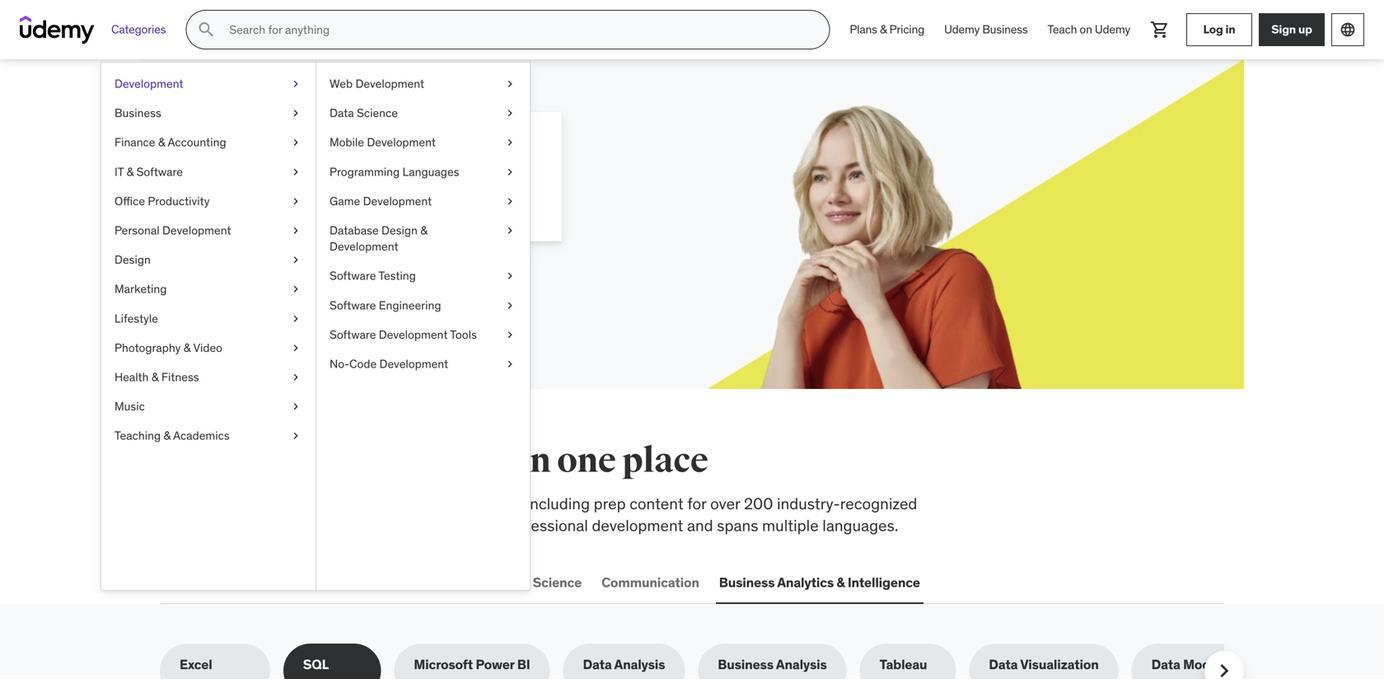 Task type: vqa. For each thing, say whether or not it's contained in the screenshot.
Health & Fitness link
yes



Task type: describe. For each thing, give the bounding box(es) containing it.
professional
[[503, 516, 588, 535]]

personal
[[115, 223, 160, 238]]

teach on udemy
[[1048, 22, 1131, 37]]

data visualization
[[989, 656, 1099, 673]]

accounting
[[168, 135, 226, 150]]

data science button
[[498, 563, 585, 603]]

data up mobile
[[330, 106, 354, 120]]

0 horizontal spatial your
[[267, 172, 292, 189]]

course.
[[389, 172, 432, 189]]

microsoft power bi
[[414, 656, 530, 673]]

plans
[[850, 22, 878, 37]]

software engineering link
[[317, 291, 530, 320]]

at
[[486, 172, 497, 189]]

teaching & academics link
[[101, 421, 316, 451]]

& inside database design & development
[[421, 223, 428, 238]]

industry-
[[777, 494, 840, 513]]

it & software link
[[101, 157, 316, 187]]

software development tools link
[[317, 320, 530, 349]]

xsmall image for software testing
[[504, 268, 517, 284]]

data science link
[[317, 99, 530, 128]]

marketing
[[115, 282, 167, 296]]

lifestyle link
[[101, 304, 316, 333]]

for inside covering critical workplace skills to technical topics, including prep content for over 200 industry-recognized certifications, our catalog supports well-rounded professional development and spans multiple languages.
[[688, 494, 707, 513]]

office productivity link
[[101, 187, 316, 216]]

data left visualization
[[989, 656, 1018, 673]]

development for mobile development link
[[367, 135, 436, 150]]

15.
[[338, 190, 354, 207]]

data left modeling
[[1152, 656, 1181, 673]]

catalog
[[285, 516, 337, 535]]

development inside database design & development
[[330, 239, 399, 254]]

certifications
[[310, 574, 394, 591]]

xsmall image for development
[[289, 76, 302, 92]]

science for data science button
[[533, 574, 582, 591]]

xsmall image for data science
[[504, 105, 517, 121]]

microsoft
[[414, 656, 473, 673]]

up
[[1299, 22, 1313, 37]]

analytics
[[778, 574, 834, 591]]

& inside business analytics & intelligence button
[[837, 574, 845, 591]]

health & fitness link
[[101, 363, 316, 392]]

personal development link
[[101, 216, 316, 245]]

programming languages link
[[317, 157, 530, 187]]

programming
[[330, 164, 400, 179]]

business analytics & intelligence
[[719, 574, 921, 591]]

a
[[379, 172, 386, 189]]

supports
[[341, 516, 403, 535]]

software for software development tools
[[330, 327, 376, 342]]

it & software
[[115, 164, 183, 179]]

xsmall image for mobile development
[[504, 135, 517, 151]]

over
[[711, 494, 740, 513]]

xsmall image for photography & video
[[289, 340, 302, 356]]

visualization
[[1021, 656, 1099, 673]]

science for data science link
[[357, 106, 398, 120]]

video
[[193, 340, 223, 355]]

development
[[592, 516, 684, 535]]

& for fitness
[[152, 370, 159, 384]]

xsmall image for software development tools
[[504, 327, 517, 343]]

spans
[[717, 516, 759, 535]]

teach on udemy link
[[1038, 10, 1141, 49]]

technical
[[409, 494, 473, 513]]

database
[[330, 223, 379, 238]]

lifestyle
[[115, 311, 158, 326]]

photography & video link
[[101, 333, 316, 363]]

software testing
[[330, 268, 416, 283]]

xsmall image for game development
[[504, 193, 517, 209]]

xsmall image for personal development
[[289, 223, 302, 239]]

xsmall image for no-code development
[[504, 356, 517, 372]]

xsmall image for software engineering
[[504, 297, 517, 313]]

for inside skills for your future expand your potential with a course. starting at just $12.99 through dec 15.
[[298, 131, 337, 165]]

software for software engineering
[[330, 298, 376, 313]]

& for pricing
[[880, 22, 887, 37]]

well-
[[407, 516, 441, 535]]

pricing
[[890, 22, 925, 37]]

sign up
[[1272, 22, 1313, 37]]

no-code development
[[330, 356, 448, 371]]

xsmall image for music
[[289, 399, 302, 415]]

multiple
[[762, 516, 819, 535]]

udemy business
[[945, 22, 1028, 37]]

recognized
[[840, 494, 918, 513]]

2 udemy from the left
[[1095, 22, 1131, 37]]

photography & video
[[115, 340, 223, 355]]

marketing link
[[101, 275, 316, 304]]

communication
[[602, 574, 700, 591]]

development for game development link
[[363, 194, 432, 208]]

productivity
[[148, 194, 210, 208]]

tableau
[[880, 656, 928, 673]]

business for business
[[115, 106, 161, 120]]

you
[[368, 439, 427, 482]]

intelligence
[[848, 574, 921, 591]]

code
[[349, 356, 377, 371]]

design link
[[101, 245, 316, 275]]

web development button
[[160, 563, 279, 603]]

content
[[630, 494, 684, 513]]

0 vertical spatial in
[[1226, 22, 1236, 37]]

finance & accounting
[[115, 135, 226, 150]]

$12.99
[[219, 190, 259, 207]]

teaching & academics
[[115, 428, 230, 443]]

design inside database design & development
[[382, 223, 418, 238]]

next image
[[1212, 658, 1238, 679]]

xsmall image for business
[[289, 105, 302, 121]]

xsmall image for marketing
[[289, 281, 302, 297]]

game
[[330, 194, 360, 208]]

submit search image
[[196, 20, 216, 40]]

through
[[262, 190, 309, 207]]

udemy image
[[20, 16, 95, 44]]

modeling
[[1184, 656, 1241, 673]]

dec
[[312, 190, 335, 207]]

plans & pricing link
[[840, 10, 935, 49]]

data science for data science link
[[330, 106, 398, 120]]

mobile
[[330, 135, 364, 150]]

1 vertical spatial in
[[519, 439, 551, 482]]

log in
[[1204, 22, 1236, 37]]

analysis for data analysis
[[615, 656, 665, 673]]

languages
[[403, 164, 459, 179]]

0 vertical spatial skills
[[273, 439, 362, 482]]

with
[[351, 172, 376, 189]]

topics,
[[476, 494, 523, 513]]



Task type: locate. For each thing, give the bounding box(es) containing it.
data modeling
[[1152, 656, 1241, 673]]

0 vertical spatial web
[[330, 76, 353, 91]]

business analysis
[[718, 656, 827, 673]]

shopping cart with 0 items image
[[1151, 20, 1170, 40]]

xsmall image inside "health & fitness" link
[[289, 369, 302, 385]]

it for it certifications
[[296, 574, 307, 591]]

mobile development
[[330, 135, 436, 150]]

development
[[115, 76, 183, 91], [356, 76, 425, 91], [367, 135, 436, 150], [363, 194, 432, 208], [162, 223, 231, 238], [330, 239, 399, 254], [379, 327, 448, 342], [380, 356, 448, 371], [194, 574, 276, 591]]

xsmall image inside web development link
[[504, 76, 517, 92]]

xsmall image for database design & development
[[504, 223, 517, 239]]

1 horizontal spatial analysis
[[776, 656, 827, 673]]

& right the analytics
[[837, 574, 845, 591]]

in up including
[[519, 439, 551, 482]]

xsmall image for teaching & academics
[[289, 428, 302, 444]]

development down course.
[[363, 194, 432, 208]]

including
[[526, 494, 590, 513]]

software up code
[[330, 327, 376, 342]]

&
[[880, 22, 887, 37], [158, 135, 165, 150], [127, 164, 134, 179], [421, 223, 428, 238], [184, 340, 191, 355], [152, 370, 159, 384], [164, 428, 171, 443], [837, 574, 845, 591]]

xsmall image inside development link
[[289, 76, 302, 92]]

development for personal development link
[[162, 223, 231, 238]]

1 analysis from the left
[[615, 656, 665, 673]]

xsmall image for finance & accounting
[[289, 135, 302, 151]]

software
[[136, 164, 183, 179], [330, 268, 376, 283], [330, 298, 376, 313], [330, 327, 376, 342]]

& inside it & software link
[[127, 164, 134, 179]]

web inside button
[[163, 574, 191, 591]]

development down database
[[330, 239, 399, 254]]

certifications,
[[160, 516, 255, 535]]

software down the software testing
[[330, 298, 376, 313]]

covering critical workplace skills to technical topics, including prep content for over 200 industry-recognized certifications, our catalog supports well-rounded professional development and spans multiple languages.
[[160, 494, 918, 535]]

xsmall image inside no-code development link
[[504, 356, 517, 372]]

skills inside covering critical workplace skills to technical topics, including prep content for over 200 industry-recognized certifications, our catalog supports well-rounded professional development and spans multiple languages.
[[353, 494, 388, 513]]

& right plans
[[880, 22, 887, 37]]

software inside 'link'
[[330, 268, 376, 283]]

business analytics & intelligence button
[[716, 563, 924, 603]]

for up potential
[[298, 131, 337, 165]]

software development tools
[[330, 327, 477, 342]]

it left certifications
[[296, 574, 307, 591]]

skills for your future expand your potential with a course. starting at just $12.99 through dec 15.
[[219, 131, 522, 207]]

1 vertical spatial skills
[[353, 494, 388, 513]]

categories
[[111, 22, 166, 37]]

1 horizontal spatial it
[[296, 574, 307, 591]]

business for business analysis
[[718, 656, 774, 673]]

1 vertical spatial for
[[688, 494, 707, 513]]

skills up workplace
[[273, 439, 362, 482]]

& inside "health & fitness" link
[[152, 370, 159, 384]]

design inside the design "link"
[[115, 252, 151, 267]]

and
[[687, 516, 713, 535]]

development down engineering
[[379, 327, 448, 342]]

place
[[623, 439, 709, 482]]

2 analysis from the left
[[776, 656, 827, 673]]

database design & development
[[330, 223, 428, 254]]

business for business analytics & intelligence
[[719, 574, 775, 591]]

xsmall image inside business link
[[289, 105, 302, 121]]

choose a language image
[[1340, 21, 1357, 38]]

0 horizontal spatial web development
[[163, 574, 276, 591]]

development down software development tools link
[[380, 356, 448, 371]]

web development down certifications,
[[163, 574, 276, 591]]

xsmall image inside music link
[[289, 399, 302, 415]]

development up data science link
[[356, 76, 425, 91]]

xsmall image inside mobile development link
[[504, 135, 517, 151]]

Search for anything text field
[[226, 16, 810, 44]]

web for web development link
[[330, 76, 353, 91]]

& for academics
[[164, 428, 171, 443]]

one
[[557, 439, 616, 482]]

business
[[983, 22, 1028, 37], [115, 106, 161, 120], [719, 574, 775, 591], [718, 656, 774, 673]]

prep
[[594, 494, 626, 513]]

1 horizontal spatial for
[[688, 494, 707, 513]]

& inside finance & accounting link
[[158, 135, 165, 150]]

teach
[[1048, 22, 1077, 37]]

tools
[[450, 327, 477, 342]]

xsmall image inside finance & accounting link
[[289, 135, 302, 151]]

0 horizontal spatial data science
[[330, 106, 398, 120]]

it certifications button
[[293, 563, 397, 603]]

1 vertical spatial your
[[267, 172, 292, 189]]

xsmall image for lifestyle
[[289, 311, 302, 327]]

0 horizontal spatial analysis
[[615, 656, 665, 673]]

health & fitness
[[115, 370, 199, 384]]

web development for "web development" button
[[163, 574, 276, 591]]

game development
[[330, 194, 432, 208]]

software testing link
[[317, 261, 530, 291]]

teaching
[[115, 428, 161, 443]]

web for "web development" button
[[163, 574, 191, 591]]

1 horizontal spatial udemy
[[1095, 22, 1131, 37]]

& right finance
[[158, 135, 165, 150]]

udemy business link
[[935, 10, 1038, 49]]

xsmall image inside teaching & academics link
[[289, 428, 302, 444]]

skills up supports
[[353, 494, 388, 513]]

xsmall image inside personal development link
[[289, 223, 302, 239]]

udemy right on
[[1095, 22, 1131, 37]]

1 horizontal spatial in
[[1226, 22, 1236, 37]]

xsmall image for web development
[[504, 76, 517, 92]]

& right health on the left of page
[[152, 370, 159, 384]]

fitness
[[161, 370, 199, 384]]

design
[[382, 223, 418, 238], [115, 252, 151, 267]]

0 horizontal spatial udemy
[[945, 22, 980, 37]]

1 vertical spatial web
[[163, 574, 191, 591]]

topic filters element
[[160, 644, 1261, 679]]

& inside plans & pricing link
[[880, 22, 887, 37]]

xsmall image inside database design & development link
[[504, 223, 517, 239]]

it for it & software
[[115, 164, 124, 179]]

it inside button
[[296, 574, 307, 591]]

0 vertical spatial design
[[382, 223, 418, 238]]

xsmall image for office productivity
[[289, 193, 302, 209]]

web development for web development link
[[330, 76, 425, 91]]

design down personal on the left
[[115, 252, 151, 267]]

business inside topic filters element
[[718, 656, 774, 673]]

leadership button
[[410, 563, 485, 603]]

xsmall image for health & fitness
[[289, 369, 302, 385]]

0 vertical spatial data science
[[330, 106, 398, 120]]

udemy right pricing
[[945, 22, 980, 37]]

data down professional
[[501, 574, 530, 591]]

& down game development link
[[421, 223, 428, 238]]

in
[[1226, 22, 1236, 37], [519, 439, 551, 482]]

data science for data science button
[[501, 574, 582, 591]]

power
[[476, 656, 515, 673]]

office productivity
[[115, 194, 210, 208]]

xsmall image inside game development link
[[504, 193, 517, 209]]

0 horizontal spatial science
[[357, 106, 398, 120]]

just
[[500, 172, 522, 189]]

xsmall image
[[504, 105, 517, 121], [289, 135, 302, 151], [504, 135, 517, 151], [289, 193, 302, 209], [504, 193, 517, 209], [289, 223, 302, 239], [504, 268, 517, 284], [504, 297, 517, 313], [504, 356, 517, 372], [289, 428, 302, 444]]

science down professional
[[533, 574, 582, 591]]

leadership
[[413, 574, 482, 591]]

& inside photography & video link
[[184, 340, 191, 355]]

web development inside button
[[163, 574, 276, 591]]

it certifications
[[296, 574, 394, 591]]

data science
[[330, 106, 398, 120], [501, 574, 582, 591]]

xsmall image for it & software
[[289, 164, 302, 180]]

bi
[[517, 656, 530, 673]]

1 horizontal spatial web
[[330, 76, 353, 91]]

0 vertical spatial it
[[115, 164, 124, 179]]

communication button
[[598, 563, 703, 603]]

rounded
[[441, 516, 499, 535]]

development down categories dropdown button
[[115, 76, 183, 91]]

software for software testing
[[330, 268, 376, 283]]

0 horizontal spatial it
[[115, 164, 124, 179]]

xsmall image inside lifestyle link
[[289, 311, 302, 327]]

xsmall image inside programming languages link
[[504, 164, 517, 180]]

development for "web development" button
[[194, 574, 276, 591]]

web development up data science link
[[330, 76, 425, 91]]

all the skills you need in one place
[[160, 439, 709, 482]]

academics
[[173, 428, 230, 443]]

development down certifications,
[[194, 574, 276, 591]]

0 vertical spatial your
[[341, 131, 401, 165]]

in right log
[[1226, 22, 1236, 37]]

development for software development tools link
[[379, 327, 448, 342]]

data science down professional
[[501, 574, 582, 591]]

xsmall image for design
[[289, 252, 302, 268]]

science up mobile development
[[357, 106, 398, 120]]

web down certifications,
[[163, 574, 191, 591]]

need
[[433, 439, 513, 482]]

no-
[[330, 356, 349, 371]]

development for web development link
[[356, 76, 425, 91]]

xsmall image inside the software engineering link
[[504, 297, 517, 313]]

health
[[115, 370, 149, 384]]

1 vertical spatial web development
[[163, 574, 276, 591]]

200
[[744, 494, 773, 513]]

0 horizontal spatial design
[[115, 252, 151, 267]]

0 horizontal spatial in
[[519, 439, 551, 482]]

0 horizontal spatial for
[[298, 131, 337, 165]]

data analysis
[[583, 656, 665, 673]]

mobile development link
[[317, 128, 530, 157]]

development link
[[101, 69, 316, 99]]

finance
[[115, 135, 155, 150]]

software up office productivity
[[136, 164, 183, 179]]

1 horizontal spatial science
[[533, 574, 582, 591]]

1 horizontal spatial data science
[[501, 574, 582, 591]]

xsmall image inside software development tools link
[[504, 327, 517, 343]]

it up the office
[[115, 164, 124, 179]]

web up mobile
[[330, 76, 353, 91]]

development down office productivity link
[[162, 223, 231, 238]]

excel
[[180, 656, 212, 673]]

& for video
[[184, 340, 191, 355]]

xsmall image for programming languages
[[504, 164, 517, 180]]

& for accounting
[[158, 135, 165, 150]]

for up and on the bottom
[[688, 494, 707, 513]]

xsmall image inside photography & video link
[[289, 340, 302, 356]]

xsmall image inside the marketing link
[[289, 281, 302, 297]]

programming languages
[[330, 164, 459, 179]]

0 horizontal spatial web
[[163, 574, 191, 591]]

science inside button
[[533, 574, 582, 591]]

& right the teaching
[[164, 428, 171, 443]]

& inside teaching & academics link
[[164, 428, 171, 443]]

0 vertical spatial web development
[[330, 76, 425, 91]]

design down 'game development'
[[382, 223, 418, 238]]

data science inside button
[[501, 574, 582, 591]]

1 vertical spatial science
[[533, 574, 582, 591]]

1 vertical spatial it
[[296, 574, 307, 591]]

analysis for business analysis
[[776, 656, 827, 673]]

analysis
[[615, 656, 665, 673], [776, 656, 827, 673]]

development inside button
[[194, 574, 276, 591]]

1 udemy from the left
[[945, 22, 980, 37]]

xsmall image inside office productivity link
[[289, 193, 302, 209]]

business inside button
[[719, 574, 775, 591]]

finance & accounting link
[[101, 128, 316, 157]]

web
[[330, 76, 353, 91], [163, 574, 191, 591]]

xsmall image inside the design "link"
[[289, 252, 302, 268]]

xsmall image inside "software testing" 'link'
[[504, 268, 517, 284]]

on
[[1080, 22, 1093, 37]]

data inside button
[[501, 574, 530, 591]]

xsmall image inside data science link
[[504, 105, 517, 121]]

sign up link
[[1259, 13, 1325, 46]]

data science up mobile
[[330, 106, 398, 120]]

no-code development link
[[317, 349, 530, 379]]

xsmall image inside it & software link
[[289, 164, 302, 180]]

data right "bi"
[[583, 656, 612, 673]]

photography
[[115, 340, 181, 355]]

future
[[406, 131, 487, 165]]

1 horizontal spatial design
[[382, 223, 418, 238]]

critical
[[226, 494, 273, 513]]

& up the office
[[127, 164, 134, 179]]

1 vertical spatial design
[[115, 252, 151, 267]]

log
[[1204, 22, 1224, 37]]

science
[[357, 106, 398, 120], [533, 574, 582, 591]]

development up programming languages
[[367, 135, 436, 150]]

software up software engineering on the left of page
[[330, 268, 376, 283]]

& left video
[[184, 340, 191, 355]]

music link
[[101, 392, 316, 421]]

languages.
[[823, 516, 899, 535]]

& for software
[[127, 164, 134, 179]]

for
[[298, 131, 337, 165], [688, 494, 707, 513]]

0 vertical spatial for
[[298, 131, 337, 165]]

0 vertical spatial science
[[357, 106, 398, 120]]

1 horizontal spatial web development
[[330, 76, 425, 91]]

1 horizontal spatial your
[[341, 131, 401, 165]]

xsmall image
[[289, 76, 302, 92], [504, 76, 517, 92], [289, 105, 302, 121], [289, 164, 302, 180], [504, 164, 517, 180], [504, 223, 517, 239], [289, 252, 302, 268], [289, 281, 302, 297], [289, 311, 302, 327], [504, 327, 517, 343], [289, 340, 302, 356], [289, 369, 302, 385], [289, 399, 302, 415]]

1 vertical spatial data science
[[501, 574, 582, 591]]



